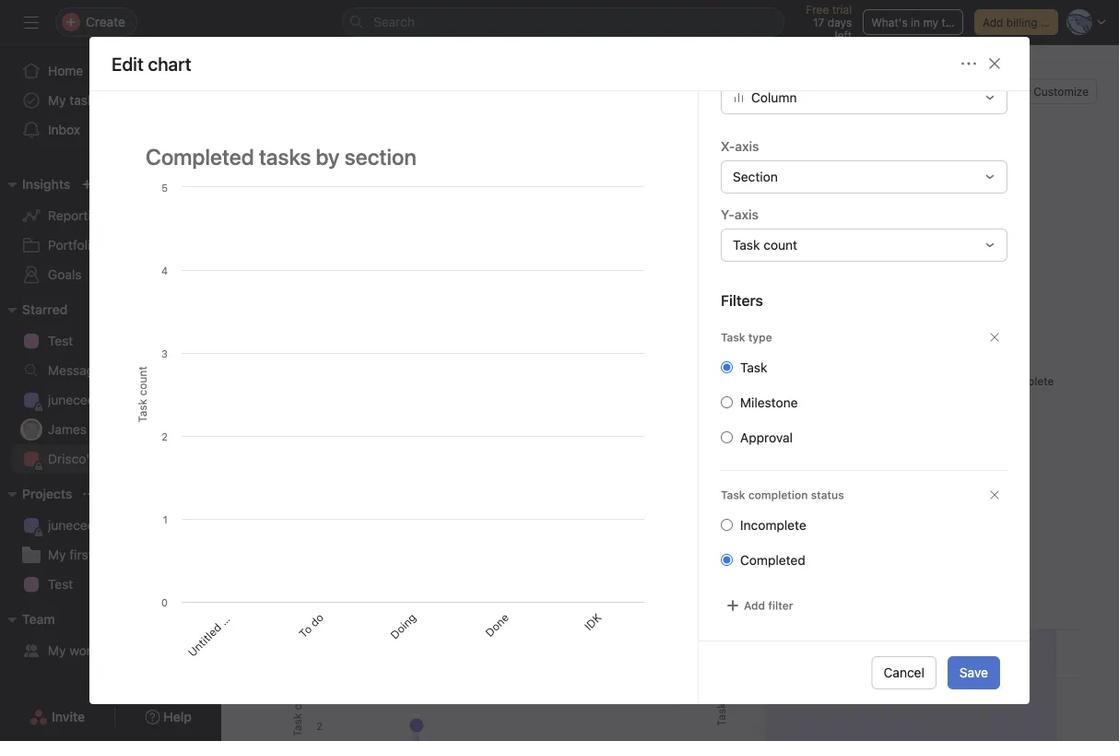 Task type: vqa. For each thing, say whether or not it's contained in the screenshot.
Mark complete image within the revision CELL's Task name text box
no



Task type: locate. For each thing, give the bounding box(es) containing it.
home link
[[11, 56, 210, 86]]

1:1 up my first portfolio 'link' on the bottom left
[[149, 518, 164, 533]]

1:1 down sent
[[149, 392, 164, 408]]

test link up messages i've sent
[[11, 326, 210, 356]]

drinks
[[100, 451, 138, 467]]

goals link
[[11, 260, 210, 290]]

junececi7 / ruby 1:1 link up portfolio
[[11, 511, 210, 540]]

junececi7 down messages
[[48, 392, 105, 408]]

/ down messages i've sent link
[[108, 392, 112, 408]]

0 vertical spatial axis
[[735, 139, 759, 154]]

1 vertical spatial /
[[108, 518, 112, 533]]

task for task count
[[733, 237, 760, 253]]

1 ruby from the top
[[115, 392, 146, 408]]

1 horizontal spatial add
[[744, 599, 765, 612]]

/
[[108, 392, 112, 408], [108, 518, 112, 533]]

0 vertical spatial incomplete
[[996, 375, 1054, 388]]

/ up my first portfolio 'link' on the bottom left
[[108, 518, 112, 533]]

0 vertical spatial 1:1
[[149, 392, 164, 408]]

completion for status
[[749, 489, 808, 502]]

2 junececi7 from the top
[[48, 518, 105, 533]]

task completion status
[[721, 489, 844, 502]]

/ inside projects element
[[108, 518, 112, 533]]

1 horizontal spatial ja
[[834, 85, 846, 98]]

task down completed radio
[[713, 585, 741, 600]]

2 horizontal spatial 1 filter button
[[712, 512, 779, 538]]

0 vertical spatial tasks
[[69, 93, 101, 108]]

2 filters
[[311, 518, 354, 531]]

junececi7 / ruby 1:1
[[48, 392, 164, 408], [48, 518, 164, 533]]

0 vertical spatial ruby
[[115, 392, 146, 408]]

reporting
[[48, 208, 106, 223]]

axis up task count on the top right of page
[[735, 207, 759, 222]]

ja
[[834, 85, 846, 98], [25, 423, 37, 436]]

task right task option
[[740, 360, 768, 375]]

1:1
[[149, 392, 164, 408], [149, 518, 164, 533]]

1 horizontal spatial 1 filter
[[573, 179, 609, 192]]

2 ruby from the top
[[115, 518, 146, 533]]

1 horizontal spatial section
[[357, 420, 394, 456]]

0 vertical spatial junececi7
[[48, 392, 105, 408]]

free trial 17 days left
[[806, 3, 852, 41]]

1 my from the top
[[48, 93, 66, 108]]

task count button
[[721, 229, 1008, 262]]

task up the incomplete radio
[[721, 489, 746, 502]]

1 vertical spatial ruby
[[115, 518, 146, 533]]

task type
[[721, 331, 772, 344]]

to
[[297, 623, 315, 641]]

0 vertical spatial completion
[[749, 489, 808, 502]]

add chart
[[266, 158, 317, 171]]

1 / from the top
[[108, 392, 112, 408]]

messages i've sent link
[[11, 356, 210, 385]]

add left chart at the left
[[266, 158, 287, 171]]

0 vertical spatial section
[[357, 420, 394, 456]]

edit chart
[[112, 53, 191, 74]]

my inside 'link'
[[48, 547, 66, 562]]

my left "first"
[[48, 547, 66, 562]]

0 vertical spatial untitled
[[326, 449, 364, 488]]

task
[[733, 237, 760, 253], [721, 331, 746, 344], [740, 360, 768, 375], [721, 489, 746, 502], [713, 585, 741, 600]]

1 filter
[[361, 179, 397, 192], [573, 179, 609, 192], [735, 518, 771, 531]]

my for my first portfolio
[[48, 547, 66, 562]]

0 vertical spatial add
[[983, 16, 1004, 29]]

first
[[69, 547, 93, 562]]

2 horizontal spatial filters
[[1008, 179, 1041, 192]]

1 vertical spatial add
[[266, 158, 287, 171]]

filters for 2 filters
[[321, 518, 354, 531]]

2 1:1 from the top
[[149, 518, 164, 533]]

/ inside starred element
[[108, 392, 112, 408]]

1 vertical spatial untitled section
[[185, 592, 253, 659]]

task left type
[[721, 331, 746, 344]]

by assignee
[[390, 585, 463, 600]]

test for second test link from the bottom of the page
[[48, 333, 73, 349]]

ja left james on the bottom left of the page
[[25, 423, 37, 436]]

3 my from the top
[[48, 643, 66, 658]]

1 horizontal spatial untitled
[[326, 449, 364, 488]]

completion left status
[[749, 489, 808, 502]]

1 vertical spatial untitled
[[185, 621, 224, 659]]

add inside dropdown button
[[744, 599, 765, 612]]

y-axis
[[721, 207, 759, 222]]

test inside projects element
[[48, 577, 73, 592]]

ja left ra
[[834, 85, 846, 98]]

0 vertical spatial my
[[48, 93, 66, 108]]

1 vertical spatial completion
[[744, 585, 812, 600]]

insights
[[22, 177, 70, 192]]

0 horizontal spatial ja
[[25, 423, 37, 436]]

incomplete down task completion status
[[740, 518, 807, 533]]

axis
[[735, 139, 759, 154], [735, 207, 759, 222]]

Task radio
[[721, 361, 733, 373]]

0 horizontal spatial filter
[[369, 179, 397, 192]]

2 horizontal spatial filter
[[743, 518, 771, 531]]

1 vertical spatial test link
[[11, 570, 210, 599]]

1 horizontal spatial tasks
[[354, 585, 387, 600]]

0 horizontal spatial untitled section
[[185, 592, 253, 659]]

1 vertical spatial ja
[[25, 423, 37, 436]]

test
[[48, 333, 73, 349], [48, 577, 73, 592]]

completion
[[749, 489, 808, 502], [744, 585, 812, 600]]

approval
[[740, 430, 793, 445]]

1 horizontal spatial filters
[[721, 292, 763, 309]]

my tasks link
[[11, 86, 210, 115]]

my up inbox
[[48, 93, 66, 108]]

2 vertical spatial filters
[[321, 518, 354, 531]]

1 junececi7 / ruby 1:1 link from the top
[[11, 385, 210, 415]]

Completed tasks by section text field
[[134, 136, 654, 178]]

test link down portfolio
[[11, 570, 210, 599]]

1 test link from the top
[[11, 326, 210, 356]]

total tasks by completion status
[[713, 246, 909, 261]]

0 horizontal spatial 1 filter
[[361, 179, 397, 192]]

1 vertical spatial junececi7
[[48, 518, 105, 533]]

my tasks
[[48, 93, 101, 108]]

junececi7 up "first"
[[48, 518, 105, 533]]

completion down the completed
[[744, 585, 812, 600]]

1
[[361, 179, 366, 192], [573, 179, 578, 192], [735, 518, 740, 531]]

1 vertical spatial junececi7 / ruby 1:1 link
[[11, 511, 210, 540]]

1 junececi7 / ruby 1:1 from the top
[[48, 392, 164, 408]]

projects
[[22, 486, 72, 502]]

untitled section left to
[[185, 592, 253, 659]]

ra
[[851, 85, 865, 98]]

untitled section up 2 filters
[[326, 420, 394, 488]]

completion status
[[800, 246, 909, 261]]

task for task completion status
[[721, 489, 746, 502]]

0 vertical spatial /
[[108, 392, 112, 408]]

2 horizontal spatial 1 filter
[[735, 518, 771, 531]]

1 vertical spatial junececi7 / ruby 1:1
[[48, 518, 164, 533]]

filters up task type
[[721, 292, 763, 309]]

2 vertical spatial tasks
[[354, 585, 387, 600]]

no filters button
[[970, 176, 1045, 195]]

1:1 inside starred element
[[149, 392, 164, 408]]

ts
[[870, 85, 884, 98]]

my
[[923, 16, 939, 29]]

filters inside button
[[321, 518, 354, 531]]

junececi7 / ruby 1:1 inside starred element
[[48, 392, 164, 408]]

drisco's
[[48, 451, 97, 467]]

junececi7 / ruby 1:1 link down messages i've sent
[[11, 385, 210, 415]]

completion for over time
[[744, 585, 812, 600]]

chart
[[290, 158, 317, 171]]

share button
[[934, 78, 995, 104]]

junececi7 / ruby 1:1 link inside projects element
[[11, 511, 210, 540]]

add inside button
[[266, 158, 287, 171]]

search
[[373, 14, 415, 30]]

x-axis
[[721, 139, 759, 154]]

share
[[957, 85, 987, 98]]

0 horizontal spatial incomplete
[[740, 518, 807, 533]]

0 horizontal spatial section
[[217, 592, 253, 628]]

1 junececi7 from the top
[[48, 392, 105, 408]]

1 1:1 from the top
[[149, 392, 164, 408]]

1 vertical spatial 1:1
[[149, 518, 164, 533]]

workspace
[[69, 643, 134, 658]]

2 / from the top
[[108, 518, 112, 533]]

tasks right upcoming
[[354, 585, 387, 600]]

0 horizontal spatial tasks
[[69, 93, 101, 108]]

milestone
[[740, 395, 798, 410]]

test up messages
[[48, 333, 73, 349]]

portfolios link
[[11, 231, 210, 260]]

0 vertical spatial test link
[[11, 326, 210, 356]]

add inside 'button'
[[983, 16, 1004, 29]]

left
[[835, 29, 852, 41]]

2 vertical spatial add
[[744, 599, 765, 612]]

2 horizontal spatial tasks
[[746, 246, 778, 261]]

tasks
[[69, 93, 101, 108], [746, 246, 778, 261], [354, 585, 387, 600]]

1 vertical spatial section
[[217, 592, 253, 628]]

a button to remove the filter image
[[989, 332, 1000, 343]]

junececi7 / ruby 1:1 up my first portfolio 'link' on the bottom left
[[48, 518, 164, 533]]

junececi7 / ruby 1:1 down messages i've sent
[[48, 392, 164, 408]]

0 horizontal spatial filters
[[321, 518, 354, 531]]

section
[[357, 420, 394, 456], [217, 592, 253, 628]]

incomplete down a button to remove the filter image
[[996, 375, 1054, 388]]

axis for x-
[[735, 139, 759, 154]]

i've
[[111, 363, 132, 378]]

filters
[[1008, 179, 1041, 192], [721, 292, 763, 309], [321, 518, 354, 531]]

2 my from the top
[[48, 547, 66, 562]]

2 test link from the top
[[11, 570, 210, 599]]

test link
[[11, 326, 210, 356], [11, 570, 210, 599]]

1 vertical spatial test
[[48, 577, 73, 592]]

2 horizontal spatial add
[[983, 16, 1004, 29]]

tasks inside global element
[[69, 93, 101, 108]]

test down "first"
[[48, 577, 73, 592]]

0 vertical spatial filters
[[1008, 179, 1041, 192]]

add left filter
[[744, 599, 765, 612]]

my inside global element
[[48, 93, 66, 108]]

filter for the middle 1 filter button
[[582, 179, 609, 192]]

add
[[983, 16, 1004, 29], [266, 158, 287, 171], [744, 599, 765, 612]]

filters right 2
[[321, 518, 354, 531]]

0 vertical spatial junececi7 / ruby 1:1 link
[[11, 385, 210, 415]]

global element
[[0, 45, 221, 156]]

ja inside starred element
[[25, 423, 37, 436]]

1:1 inside projects element
[[149, 518, 164, 533]]

task inside dropdown button
[[733, 237, 760, 253]]

x-
[[721, 139, 735, 154]]

invite button
[[18, 701, 97, 734]]

tasks down home
[[69, 93, 101, 108]]

filters right the no
[[1008, 179, 1041, 192]]

0 vertical spatial untitled section
[[326, 420, 394, 488]]

ruby
[[115, 392, 146, 408], [115, 518, 146, 533]]

0 vertical spatial junececi7 / ruby 1:1
[[48, 392, 164, 408]]

inbox
[[48, 122, 80, 137]]

teams element
[[0, 603, 221, 669]]

my workspace link
[[11, 636, 210, 666]]

0 vertical spatial ja
[[834, 85, 846, 98]]

my for my tasks
[[48, 93, 66, 108]]

save button
[[948, 656, 1000, 690]]

filters inside button
[[1008, 179, 1041, 192]]

add left billing
[[983, 16, 1004, 29]]

ruby down i've
[[115, 392, 146, 408]]

1 test from the top
[[48, 333, 73, 349]]

my down team
[[48, 643, 66, 658]]

add for add chart
[[266, 158, 287, 171]]

test inside starred element
[[48, 333, 73, 349]]

tasks for my
[[69, 93, 101, 108]]

junececi7 inside projects element
[[48, 518, 105, 533]]

0 horizontal spatial untitled
[[185, 621, 224, 659]]

task down y-axis
[[733, 237, 760, 253]]

what's
[[871, 16, 908, 29]]

starred element
[[0, 293, 221, 478]]

upcoming tasks by assignee
[[289, 585, 463, 600]]

ruby up portfolio
[[115, 518, 146, 533]]

2 junececi7 / ruby 1:1 from the top
[[48, 518, 164, 533]]

2 filters button
[[288, 512, 362, 538]]

junececi7
[[48, 392, 105, 408], [48, 518, 105, 533]]

0 horizontal spatial add
[[266, 158, 287, 171]]

starred
[[22, 302, 68, 317]]

junececi7 / ruby 1:1 link
[[11, 385, 210, 415], [11, 511, 210, 540]]

1 vertical spatial incomplete
[[740, 518, 807, 533]]

1 vertical spatial tasks
[[746, 246, 778, 261]]

axis up section
[[735, 139, 759, 154]]

2 junececi7 / ruby 1:1 link from the top
[[11, 511, 210, 540]]

to do
[[297, 611, 326, 641]]

1 vertical spatial my
[[48, 547, 66, 562]]

0 vertical spatial test
[[48, 333, 73, 349]]

tasks left "by"
[[746, 246, 778, 261]]

my inside the teams element
[[48, 643, 66, 658]]

1 horizontal spatial filter
[[582, 179, 609, 192]]

2 test from the top
[[48, 577, 73, 592]]

home
[[48, 63, 83, 78]]

2 vertical spatial my
[[48, 643, 66, 658]]

my for my workspace
[[48, 643, 66, 658]]

invite
[[52, 709, 85, 725]]

1 vertical spatial axis
[[735, 207, 759, 222]]



Task type: describe. For each thing, give the bounding box(es) containing it.
idk
[[582, 611, 604, 633]]

Milestone radio
[[721, 396, 733, 408]]

messages
[[48, 363, 108, 378]]

section
[[733, 169, 778, 184]]

add filter
[[744, 599, 793, 612]]

info
[[1041, 16, 1060, 29]]

no
[[990, 179, 1005, 192]]

goals
[[48, 267, 82, 282]]

Approval radio
[[721, 432, 733, 443]]

test for 2nd test link from the top of the page
[[48, 577, 73, 592]]

upcoming
[[289, 585, 351, 600]]

1 horizontal spatial 1
[[573, 179, 578, 192]]

search list box
[[342, 7, 785, 37]]

more actions image
[[962, 56, 976, 71]]

over time
[[816, 585, 872, 600]]

james
[[48, 422, 87, 437]]

axis for y-
[[735, 207, 759, 222]]

drisco's drinks link
[[11, 444, 210, 474]]

1 filter for the middle 1 filter button
[[573, 179, 609, 192]]

2
[[311, 518, 318, 531]]

my workspace
[[48, 643, 134, 658]]

1 vertical spatial filters
[[721, 292, 763, 309]]

messages i've sent
[[48, 363, 162, 378]]

days
[[828, 16, 852, 29]]

by
[[782, 246, 797, 261]]

Incomplete radio
[[721, 519, 733, 531]]

17
[[813, 16, 825, 29]]

team
[[22, 612, 55, 627]]

Completed radio
[[721, 554, 733, 566]]

billing
[[1007, 16, 1038, 29]]

junececi7 / ruby 1:1 inside projects element
[[48, 518, 164, 533]]

0 horizontal spatial 1
[[361, 179, 366, 192]]

task for task type
[[721, 331, 746, 344]]

search button
[[342, 7, 785, 37]]

projects button
[[0, 483, 72, 505]]

filter for left 1 filter button
[[369, 179, 397, 192]]

team button
[[0, 609, 55, 631]]

cancel
[[884, 665, 925, 680]]

cancel button
[[872, 656, 937, 690]]

task completion over time
[[713, 585, 872, 600]]

inbox link
[[11, 115, 210, 145]]

0 horizontal spatial 1 filter button
[[342, 176, 401, 195]]

co
[[889, 85, 901, 98]]

1 horizontal spatial incomplete
[[996, 375, 1054, 388]]

y-
[[721, 207, 735, 222]]

sent
[[136, 363, 162, 378]]

done
[[483, 611, 511, 639]]

starred button
[[0, 299, 68, 321]]

6
[[910, 85, 917, 98]]

drisco's drinks
[[48, 451, 138, 467]]

task for task completion over time
[[713, 585, 741, 600]]

no filters
[[990, 179, 1041, 192]]

add filter button
[[721, 593, 798, 619]]

2 horizontal spatial 1
[[735, 518, 740, 531]]

close image
[[987, 56, 1002, 71]]

filter
[[768, 599, 793, 612]]

save
[[960, 665, 988, 680]]

do
[[308, 611, 326, 630]]

a button to remove the filter image
[[989, 490, 1000, 501]]

1 horizontal spatial untitled section
[[326, 420, 394, 488]]

tasks for upcoming
[[354, 585, 387, 600]]

task count
[[733, 237, 798, 253]]

add for add billing info
[[983, 16, 1004, 29]]

1 horizontal spatial 1 filter button
[[554, 176, 613, 195]]

trial
[[832, 3, 852, 16]]

portfolio
[[96, 547, 146, 562]]

insights element
[[0, 168, 221, 293]]

add billing info
[[983, 16, 1060, 29]]

completed
[[740, 553, 806, 568]]

my first portfolio link
[[11, 540, 210, 570]]

count
[[764, 237, 798, 253]]

insights button
[[0, 173, 70, 195]]

add billing info button
[[975, 9, 1060, 35]]

add for add filter
[[744, 599, 765, 612]]

filters for no filters
[[1008, 179, 1041, 192]]

junececi7 inside starred element
[[48, 392, 105, 408]]

type
[[749, 331, 772, 344]]

trial?
[[942, 16, 967, 29]]

ruby inside starred element
[[115, 392, 146, 408]]

add chart button
[[243, 151, 326, 177]]

projects element
[[0, 478, 221, 603]]

ruby inside projects element
[[115, 518, 146, 533]]

task for task
[[740, 360, 768, 375]]

doing
[[388, 611, 419, 642]]

column button
[[721, 81, 1008, 114]]

hide sidebar image
[[24, 15, 39, 30]]

total
[[713, 246, 743, 261]]

section button
[[721, 160, 1008, 194]]

status
[[811, 489, 844, 502]]

in
[[911, 16, 920, 29]]

reporting link
[[11, 201, 210, 231]]

1 filter for left 1 filter button
[[361, 179, 397, 192]]

what's in my trial? button
[[863, 9, 967, 35]]

tasks for total
[[746, 246, 778, 261]]

what's in my trial?
[[871, 16, 967, 29]]

free
[[806, 3, 829, 16]]



